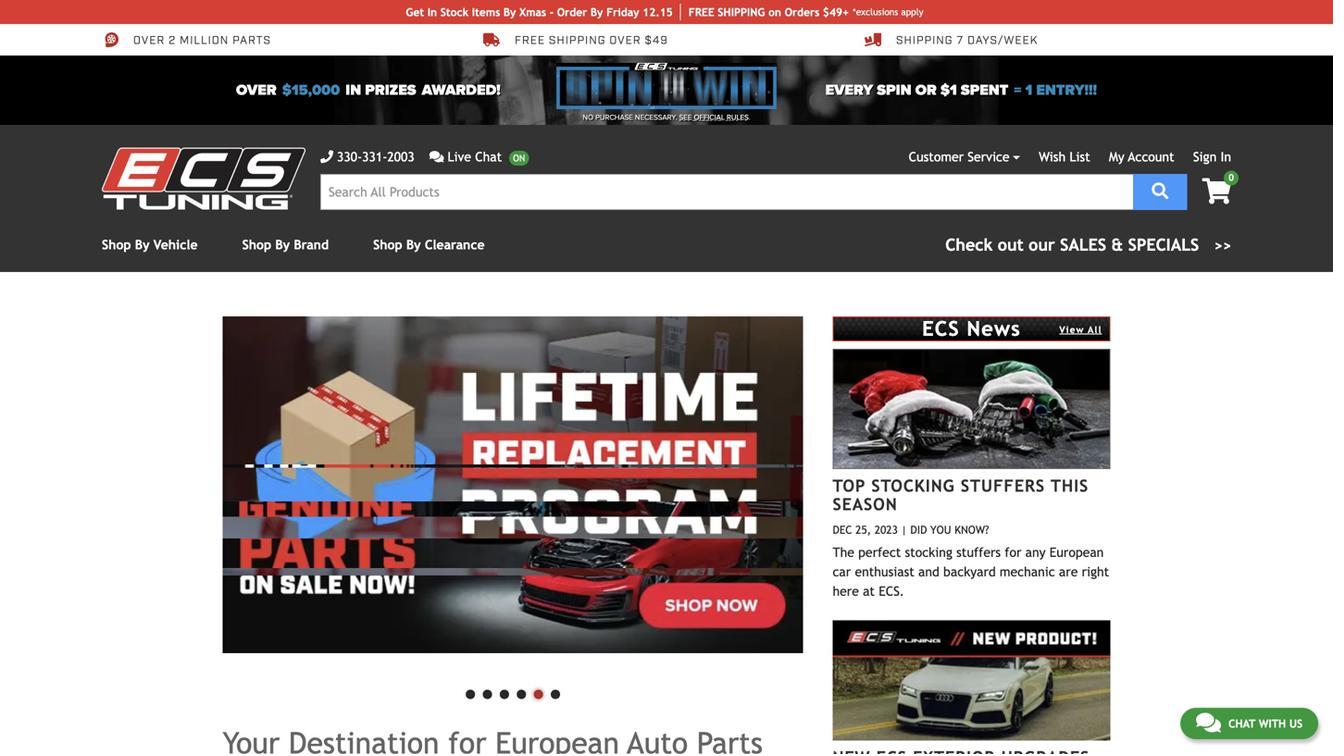 Task type: describe. For each thing, give the bounding box(es) containing it.
mechanic
[[1000, 565, 1056, 580]]

chat with us
[[1229, 718, 1303, 731]]

parts
[[233, 33, 271, 48]]

new ecs exterior upgrades for your c7 rs7 image
[[833, 621, 1111, 741]]

top stocking stuffers this season link
[[833, 476, 1089, 515]]

for
[[1005, 545, 1022, 560]]

$49+
[[823, 6, 849, 19]]

shop by vehicle link
[[102, 238, 198, 252]]

no purchase necessary. see official rules .
[[583, 113, 751, 122]]

shop by brand
[[242, 238, 329, 252]]

sales
[[1061, 235, 1107, 255]]

customer service button
[[909, 147, 1021, 167]]

over for over 2 million parts
[[133, 33, 165, 48]]

free ship ping on orders $49+ *exclusions apply
[[689, 6, 924, 19]]

by for shop by vehicle
[[135, 238, 150, 252]]

with
[[1259, 718, 1287, 731]]

sign in link
[[1194, 150, 1232, 164]]

comments image for live
[[429, 151, 444, 163]]

330-331-2003 link
[[320, 147, 415, 167]]

live
[[448, 150, 471, 164]]

over 2 million parts
[[133, 33, 271, 48]]

by for shop by clearance
[[406, 238, 421, 252]]

by right order
[[591, 6, 603, 19]]

over for over $15,000 in prizes
[[236, 82, 277, 99]]

account
[[1129, 150, 1175, 164]]

top stocking stuffers this season
[[833, 476, 1089, 515]]

dec
[[833, 524, 853, 537]]

stuffers
[[957, 545, 1001, 560]]

european
[[1050, 545, 1104, 560]]

search image
[[1152, 183, 1169, 200]]

top stocking stuffers this season image
[[833, 349, 1111, 469]]

0 vertical spatial chat
[[475, 150, 502, 164]]

clearance
[[425, 238, 485, 252]]

dec 25, 2023 | did you know? the perfect stocking stuffers for any european car enthusiast and backyard mechanic are right here at ecs.
[[833, 524, 1110, 599]]

lifetime replacement program image
[[223, 317, 803, 654]]

free
[[689, 6, 715, 19]]

ping
[[741, 6, 765, 19]]

perfect
[[859, 545, 901, 560]]

in for get
[[428, 6, 437, 19]]

and
[[919, 565, 940, 580]]

the
[[833, 545, 855, 560]]

did
[[911, 524, 928, 537]]

in
[[346, 82, 361, 99]]

330-331-2003
[[337, 150, 415, 164]]

enthusiast
[[855, 565, 915, 580]]

right
[[1082, 565, 1110, 580]]

specials
[[1129, 235, 1200, 255]]

1 • from the left
[[462, 674, 479, 712]]

apply
[[901, 6, 924, 17]]

comments image for chat
[[1197, 712, 1222, 734]]

news
[[967, 317, 1021, 341]]

any
[[1026, 545, 1046, 560]]

=
[[1014, 82, 1022, 99]]

my
[[1109, 150, 1125, 164]]

2 • from the left
[[479, 674, 496, 712]]

wish list
[[1039, 150, 1091, 164]]

ecs tuning 'spin to win' contest logo image
[[557, 63, 777, 109]]

ecs news
[[923, 317, 1021, 341]]

customer
[[909, 150, 964, 164]]

sign
[[1194, 150, 1217, 164]]

2003
[[387, 150, 415, 164]]

in for sign
[[1221, 150, 1232, 164]]

free
[[515, 33, 546, 48]]

entry!!!
[[1037, 82, 1098, 99]]

items
[[472, 6, 500, 19]]

my account
[[1109, 150, 1175, 164]]

backyard
[[944, 565, 996, 580]]

2023
[[875, 524, 898, 537]]

are
[[1059, 565, 1078, 580]]

-
[[550, 6, 554, 19]]

free shipping over $49
[[515, 33, 668, 48]]

vehicle
[[154, 238, 198, 252]]

rules
[[727, 113, 749, 122]]

or
[[916, 82, 937, 99]]

$49
[[645, 33, 668, 48]]

every
[[826, 82, 874, 99]]

stocking
[[872, 476, 955, 496]]

stock
[[441, 6, 469, 19]]

shop by clearance
[[373, 238, 485, 252]]

*exclusions apply link
[[853, 5, 924, 19]]

shop for shop by brand
[[242, 238, 271, 252]]

*exclusions
[[853, 6, 899, 17]]



Task type: vqa. For each thing, say whether or not it's contained in the screenshot.
product inside ECS TUNING IS NOT LIABLE FOR ANY DAMAGES OR INJURY THAT MAY HAVE OCCURRED BY USING THE PRODUCTS THAT WE SELL. ECS TUNING WILL NOT PAY FOR CONSEQUENTIAL, INCIDENTAL AND CONTINGENT DAMAGES OR LOSSES INCURRED OF ANY KIND, INCLUDING COSTS INCURRED DIRECTLY OR INDIRECTLY IN RELATION TO PRODUCTS SOLD BY ECS TUNING SUCH AS LABOR OR PRODUCT COVERAGE.
no



Task type: locate. For each thing, give the bounding box(es) containing it.
ecs
[[923, 317, 960, 341]]

customer service
[[909, 150, 1010, 164]]

spent
[[961, 82, 1009, 99]]

shop by brand link
[[242, 238, 329, 252]]

live chat
[[448, 150, 502, 164]]

view
[[1060, 325, 1085, 335]]

shop left clearance
[[373, 238, 403, 252]]

view all
[[1060, 325, 1103, 335]]

2 shop from the left
[[242, 238, 271, 252]]

ship
[[718, 6, 741, 19]]

1 horizontal spatial shop
[[242, 238, 271, 252]]

shop left brand
[[242, 238, 271, 252]]

by
[[504, 6, 516, 19], [591, 6, 603, 19], [135, 238, 150, 252], [275, 238, 290, 252], [406, 238, 421, 252]]

331-
[[362, 150, 387, 164]]

every spin or $1 spent = 1 entry!!!
[[826, 82, 1098, 99]]

sales & specials
[[1061, 235, 1200, 255]]

service
[[968, 150, 1010, 164]]

0 vertical spatial over
[[133, 33, 165, 48]]

phone image
[[320, 151, 333, 163]]

shop
[[102, 238, 131, 252], [242, 238, 271, 252], [373, 238, 403, 252]]

at
[[863, 584, 875, 599]]

genuine sale image
[[223, 317, 803, 654]]

ecs tuning image
[[102, 148, 306, 210]]

shipping 7 days/week link
[[865, 31, 1038, 48]]

shop by vehicle
[[102, 238, 198, 252]]

0 horizontal spatial chat
[[475, 150, 502, 164]]

over
[[133, 33, 165, 48], [236, 82, 277, 99]]

friday
[[607, 6, 640, 19]]

by left vehicle
[[135, 238, 150, 252]]

12.15
[[643, 6, 673, 19]]

see official rules link
[[679, 112, 749, 123]]

330-
[[337, 150, 362, 164]]

get
[[406, 6, 424, 19]]

get in stock items by xmas - order by friday 12.15
[[406, 6, 673, 19]]

on
[[769, 6, 782, 19]]

top
[[833, 476, 866, 496]]

1 horizontal spatial comments image
[[1197, 712, 1222, 734]]

prizes
[[365, 82, 416, 99]]

chat with us link
[[1181, 709, 1319, 740]]

3 • from the left
[[496, 674, 513, 712]]

4 • from the left
[[513, 674, 530, 712]]

comments image inside chat with us link
[[1197, 712, 1222, 734]]

ecs.
[[879, 584, 905, 599]]

shop for shop by clearance
[[373, 238, 403, 252]]

0 horizontal spatial shop
[[102, 238, 131, 252]]

xmas
[[520, 6, 547, 19]]

1
[[1026, 82, 1033, 99]]

$1
[[941, 82, 957, 99]]

over down parts
[[236, 82, 277, 99]]

here
[[833, 584, 859, 599]]

1 vertical spatial in
[[1221, 150, 1232, 164]]

wish
[[1039, 150, 1066, 164]]

brand
[[294, 238, 329, 252]]

sales & specials link
[[946, 232, 1232, 257]]

comments image
[[429, 151, 444, 163], [1197, 712, 1222, 734]]

1 vertical spatial chat
[[1229, 718, 1256, 731]]

purchase
[[596, 113, 633, 122]]

3 shop from the left
[[373, 238, 403, 252]]

you
[[931, 524, 952, 537]]

days/week
[[968, 33, 1038, 48]]

season
[[833, 495, 898, 515]]

25,
[[856, 524, 872, 537]]

1 shop from the left
[[102, 238, 131, 252]]

comments image left live
[[429, 151, 444, 163]]

0 link
[[1188, 171, 1239, 206]]

1 vertical spatial over
[[236, 82, 277, 99]]

comments image left 'chat with us'
[[1197, 712, 1222, 734]]

.
[[749, 113, 751, 122]]

0 vertical spatial comments image
[[429, 151, 444, 163]]

1 horizontal spatial over
[[236, 82, 277, 99]]

shop by clearance link
[[373, 238, 485, 252]]

0
[[1229, 172, 1235, 183]]

shipping
[[897, 33, 954, 48]]

by for shop by brand
[[275, 238, 290, 252]]

2 horizontal spatial shop
[[373, 238, 403, 252]]

sign in
[[1194, 150, 1232, 164]]

free shipping over $49 link
[[483, 31, 668, 48]]

shop left vehicle
[[102, 238, 131, 252]]

million
[[180, 33, 229, 48]]

1 horizontal spatial chat
[[1229, 718, 1256, 731]]

no
[[583, 113, 594, 122]]

orders
[[785, 6, 820, 19]]

know?
[[955, 524, 990, 537]]

|
[[902, 524, 907, 537]]

chat right live
[[475, 150, 502, 164]]

this
[[1051, 476, 1089, 496]]

in right 'sign'
[[1221, 150, 1232, 164]]

my account link
[[1109, 150, 1175, 164]]

0 horizontal spatial in
[[428, 6, 437, 19]]

7
[[957, 33, 964, 48]]

6 • from the left
[[547, 674, 564, 712]]

over 2 million parts link
[[102, 31, 271, 48]]

shop for shop by vehicle
[[102, 238, 131, 252]]

list
[[1070, 150, 1091, 164]]

over left 2
[[133, 33, 165, 48]]

by left xmas
[[504, 6, 516, 19]]

0 vertical spatial in
[[428, 6, 437, 19]]

see
[[679, 113, 692, 122]]

$15,000
[[282, 82, 340, 99]]

order
[[557, 6, 587, 19]]

all
[[1088, 325, 1103, 335]]

5 • from the left
[[530, 674, 547, 712]]

shopping cart image
[[1203, 178, 1232, 204]]

spin
[[877, 82, 912, 99]]

0 horizontal spatial comments image
[[429, 151, 444, 163]]

us
[[1290, 718, 1303, 731]]

shipping 7 days/week
[[897, 33, 1038, 48]]

comments image inside the live chat link
[[429, 151, 444, 163]]

in right get
[[428, 6, 437, 19]]

1 vertical spatial comments image
[[1197, 712, 1222, 734]]

0 horizontal spatial over
[[133, 33, 165, 48]]

by left clearance
[[406, 238, 421, 252]]

stocking
[[905, 545, 953, 560]]

wish list link
[[1039, 150, 1091, 164]]

chat left with
[[1229, 718, 1256, 731]]

by left brand
[[275, 238, 290, 252]]

Search text field
[[320, 174, 1134, 210]]

1 horizontal spatial in
[[1221, 150, 1232, 164]]



